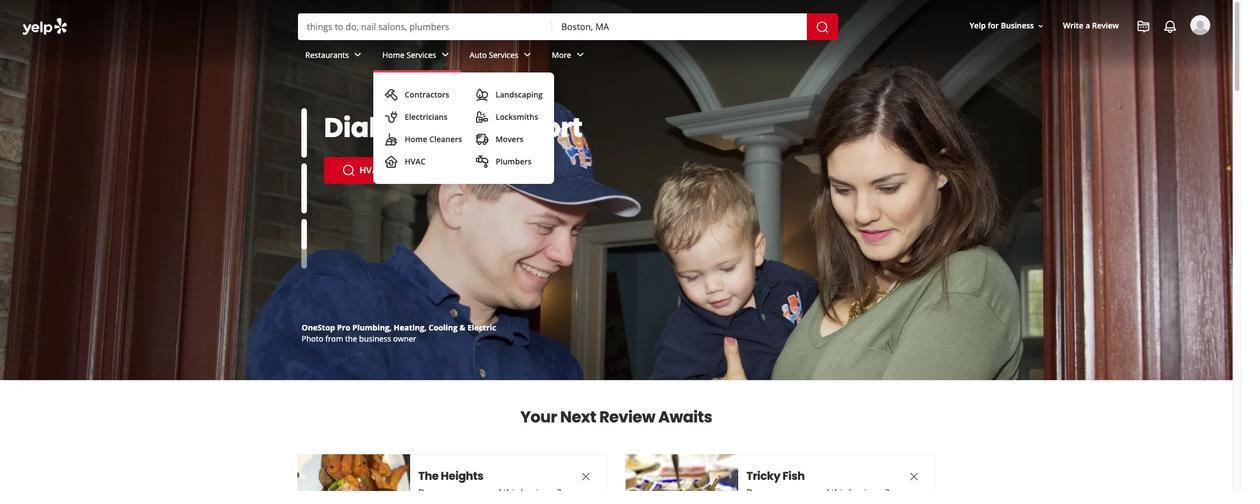 Task type: vqa. For each thing, say whether or not it's contained in the screenshot.
topmost MUSIC
no



Task type: locate. For each thing, give the bounding box(es) containing it.
24 chevron down v2 image inside the home services link
[[439, 48, 452, 62]]

from
[[326, 334, 343, 345]]

hvac link down home cleaners
[[380, 151, 467, 173]]

hvac link down 24 home cleaning v2 icon
[[324, 157, 403, 184]]

1 vertical spatial home
[[405, 134, 428, 145]]

write
[[1064, 20, 1084, 31]]

1 24 chevron down v2 image from the left
[[439, 48, 452, 62]]

0 horizontal spatial dismiss card image
[[579, 471, 593, 484]]

24 locksmith v2 image
[[476, 111, 489, 124]]

photo
[[302, 334, 324, 345]]

none field near
[[562, 21, 798, 33]]

1 horizontal spatial home
[[405, 134, 428, 145]]

heating,
[[394, 323, 427, 333]]

services right auto
[[489, 49, 519, 60]]

owner
[[393, 334, 417, 345]]

0 horizontal spatial 24 chevron down v2 image
[[351, 48, 365, 62]]

24 chevron down v2 image inside auto services link
[[521, 48, 534, 62]]

0 horizontal spatial 24 chevron down v2 image
[[439, 48, 452, 62]]

1 horizontal spatial 24 chevron down v2 image
[[574, 48, 587, 62]]

up
[[382, 109, 418, 147]]

1 select slide image from the top
[[301, 108, 307, 158]]

hvac link
[[380, 151, 467, 173], [324, 157, 403, 184]]

2 dismiss card image from the left
[[908, 471, 921, 484]]

24 chevron down v2 image for restaurants
[[351, 48, 365, 62]]

24 heating cooling v2 image
[[385, 155, 398, 169]]

photo of tricky fish image
[[626, 455, 738, 492]]

16 chevron down v2 image
[[1037, 22, 1046, 31]]

locksmiths link
[[471, 106, 548, 128]]

landscaping link
[[471, 84, 548, 106]]

24 chevron down v2 image
[[439, 48, 452, 62], [521, 48, 534, 62]]

2 24 chevron down v2 image from the left
[[521, 48, 534, 62]]

2 24 chevron down v2 image from the left
[[574, 48, 587, 62]]

plumbers
[[496, 156, 532, 167]]

review right a
[[1093, 20, 1120, 31]]

24 contractor v2 image
[[385, 88, 398, 102]]

select slide image
[[301, 108, 307, 158], [301, 164, 307, 214], [301, 201, 307, 251]]

tricky fish
[[747, 469, 805, 485]]

1 vertical spatial review
[[600, 407, 656, 429]]

review inside user actions element
[[1093, 20, 1120, 31]]

hvac for 24 search v2 image
[[360, 164, 385, 177]]

24 moving v2 image
[[476, 133, 489, 146]]

0 vertical spatial the
[[423, 109, 468, 147]]

user actions element
[[961, 14, 1227, 83]]

contractors link
[[380, 84, 467, 106]]

home up "24 contractor v2" icon
[[383, 49, 405, 60]]

24 chevron down v2 image inside more link
[[574, 48, 587, 62]]

2 select slide image from the top
[[301, 164, 307, 214]]

review
[[1093, 20, 1120, 31], [600, 407, 656, 429]]

24 chevron down v2 image right auto services
[[521, 48, 534, 62]]

write a review link
[[1059, 16, 1124, 36]]

24 chevron down v2 image right restaurants
[[351, 48, 365, 62]]

photo of the heights image
[[297, 455, 410, 492]]

more
[[552, 49, 572, 60]]

pro
[[337, 323, 351, 333]]

24 chevron down v2 image right more
[[574, 48, 587, 62]]

1 24 chevron down v2 image from the left
[[351, 48, 365, 62]]

none search field containing yelp for business
[[0, 0, 1233, 184]]

0 horizontal spatial services
[[407, 49, 436, 60]]

the
[[419, 469, 439, 485]]

none field find
[[307, 21, 544, 33]]

services
[[407, 49, 436, 60], [489, 49, 519, 60]]

hvac inside menu
[[405, 156, 426, 167]]

home services
[[383, 49, 436, 60]]

electric
[[468, 323, 497, 333]]

1 horizontal spatial hvac
[[405, 156, 426, 167]]

home down electricians link at the left top of page
[[405, 134, 428, 145]]

review right next
[[600, 407, 656, 429]]

contractors
[[405, 89, 450, 100]]

the
[[423, 109, 468, 147], [345, 334, 357, 345]]

services down find field
[[407, 49, 436, 60]]

1 dismiss card image from the left
[[579, 471, 593, 484]]

2 none field from the left
[[562, 21, 798, 33]]

1 vertical spatial the
[[345, 334, 357, 345]]

1 horizontal spatial none field
[[562, 21, 798, 33]]

onestop pro plumbing, heating, cooling & electric link
[[302, 323, 497, 333]]

1 horizontal spatial review
[[1093, 20, 1120, 31]]

1 horizontal spatial services
[[489, 49, 519, 60]]

None field
[[307, 21, 544, 33], [562, 21, 798, 33]]

landscaping
[[496, 89, 543, 100]]

0 horizontal spatial review
[[600, 407, 656, 429]]

24 search v2 image
[[342, 164, 355, 178]]

24 chevron down v2 image
[[351, 48, 365, 62], [574, 48, 587, 62]]

home inside menu
[[405, 134, 428, 145]]

24 landscaping v2 image
[[476, 88, 489, 102]]

write a review
[[1064, 20, 1120, 31]]

the inside onestop pro plumbing, heating, cooling & electric photo from the business owner
[[345, 334, 357, 345]]

plumbing,
[[353, 323, 392, 333]]

0 vertical spatial review
[[1093, 20, 1120, 31]]

0 horizontal spatial hvac
[[360, 164, 385, 177]]

dismiss card image
[[579, 471, 593, 484], [908, 471, 921, 484]]

business categories element
[[296, 40, 1211, 184]]

your next review awaits
[[521, 407, 713, 429]]

auto
[[470, 49, 487, 60]]

hvac right 24 search v2 image
[[360, 164, 385, 177]]

None search field
[[0, 0, 1233, 184]]

review for a
[[1093, 20, 1120, 31]]

2 services from the left
[[489, 49, 519, 60]]

1 horizontal spatial the
[[423, 109, 468, 147]]

0 horizontal spatial none field
[[307, 21, 544, 33]]

hvac down home cleaners link
[[405, 156, 426, 167]]

movers
[[496, 134, 524, 145]]

menu containing contractors
[[374, 73, 554, 184]]

dismiss card image for tricky fish
[[908, 471, 921, 484]]

1 services from the left
[[407, 49, 436, 60]]

menu
[[374, 73, 554, 184]]

1 none field from the left
[[307, 21, 544, 33]]

home
[[383, 49, 405, 60], [405, 134, 428, 145]]

0 horizontal spatial the
[[345, 334, 357, 345]]

Find text field
[[307, 21, 544, 33]]

fish
[[783, 469, 805, 485]]

your
[[521, 407, 557, 429]]

0 horizontal spatial home
[[383, 49, 405, 60]]

heights
[[441, 469, 484, 485]]

0 vertical spatial home
[[383, 49, 405, 60]]

hvac
[[405, 156, 426, 167], [360, 164, 385, 177]]

24 chevron down v2 image left auto
[[439, 48, 452, 62]]

1 horizontal spatial 24 chevron down v2 image
[[521, 48, 534, 62]]

None search field
[[298, 13, 841, 40]]

onestop pro plumbing, heating, cooling & electric photo from the business owner
[[302, 323, 497, 345]]

1 horizontal spatial dismiss card image
[[908, 471, 921, 484]]

24 chevron down v2 image inside restaurants link
[[351, 48, 365, 62]]

for
[[988, 20, 999, 31]]



Task type: describe. For each thing, give the bounding box(es) containing it.
brad k. image
[[1191, 15, 1211, 35]]

&
[[460, 323, 466, 333]]

explore banner section banner
[[0, 0, 1233, 381]]

24 chevron down v2 image for auto services
[[521, 48, 534, 62]]

24 chevron down v2 image for more
[[574, 48, 587, 62]]

cooling
[[429, 323, 458, 333]]

services for auto services
[[489, 49, 519, 60]]

tricky
[[747, 469, 781, 485]]

a
[[1086, 20, 1091, 31]]

business
[[359, 334, 391, 345]]

24 plumbers v2 image
[[476, 155, 489, 169]]

notifications image
[[1164, 20, 1178, 34]]

electricians link
[[380, 106, 467, 128]]

cleaners
[[430, 134, 462, 145]]

dismiss card image for the heights
[[579, 471, 593, 484]]

home cleaners link
[[380, 128, 467, 151]]

yelp
[[970, 20, 986, 31]]

more link
[[543, 40, 596, 73]]

plumbers link
[[471, 151, 548, 173]]

menu inside "business categories" element
[[374, 73, 554, 184]]

tricky fish link
[[747, 469, 886, 485]]

auto services
[[470, 49, 519, 60]]

yelp for business
[[970, 20, 1035, 31]]

dial
[[324, 109, 377, 147]]

3 select slide image from the top
[[301, 201, 307, 251]]

locksmiths
[[496, 112, 539, 122]]

home cleaners
[[405, 134, 462, 145]]

home for home services
[[383, 49, 405, 60]]

home services link
[[374, 40, 461, 73]]

none search field inside search field
[[298, 13, 841, 40]]

Near text field
[[562, 21, 798, 33]]

home for home cleaners
[[405, 134, 428, 145]]

24 chevron down v2 image for home services
[[439, 48, 452, 62]]

onestop
[[302, 323, 335, 333]]

24 electrician v2 image
[[385, 111, 398, 124]]

the heights
[[419, 469, 484, 485]]

review for next
[[600, 407, 656, 429]]

dial up the comfort
[[324, 109, 583, 147]]

the heights link
[[419, 469, 558, 485]]

electricians
[[405, 112, 448, 122]]

hvac for 24 heating cooling v2 icon
[[405, 156, 426, 167]]

awaits
[[659, 407, 713, 429]]

yelp for business button
[[966, 16, 1050, 36]]

restaurants
[[305, 49, 349, 60]]

projects image
[[1137, 20, 1151, 34]]

movers link
[[471, 128, 548, 151]]

comfort
[[474, 109, 583, 147]]

business
[[1001, 20, 1035, 31]]

restaurants link
[[296, 40, 374, 73]]

24 home cleaning v2 image
[[385, 133, 398, 146]]

services for home services
[[407, 49, 436, 60]]

next
[[561, 407, 597, 429]]

auto services link
[[461, 40, 543, 73]]

search image
[[816, 20, 830, 34]]



